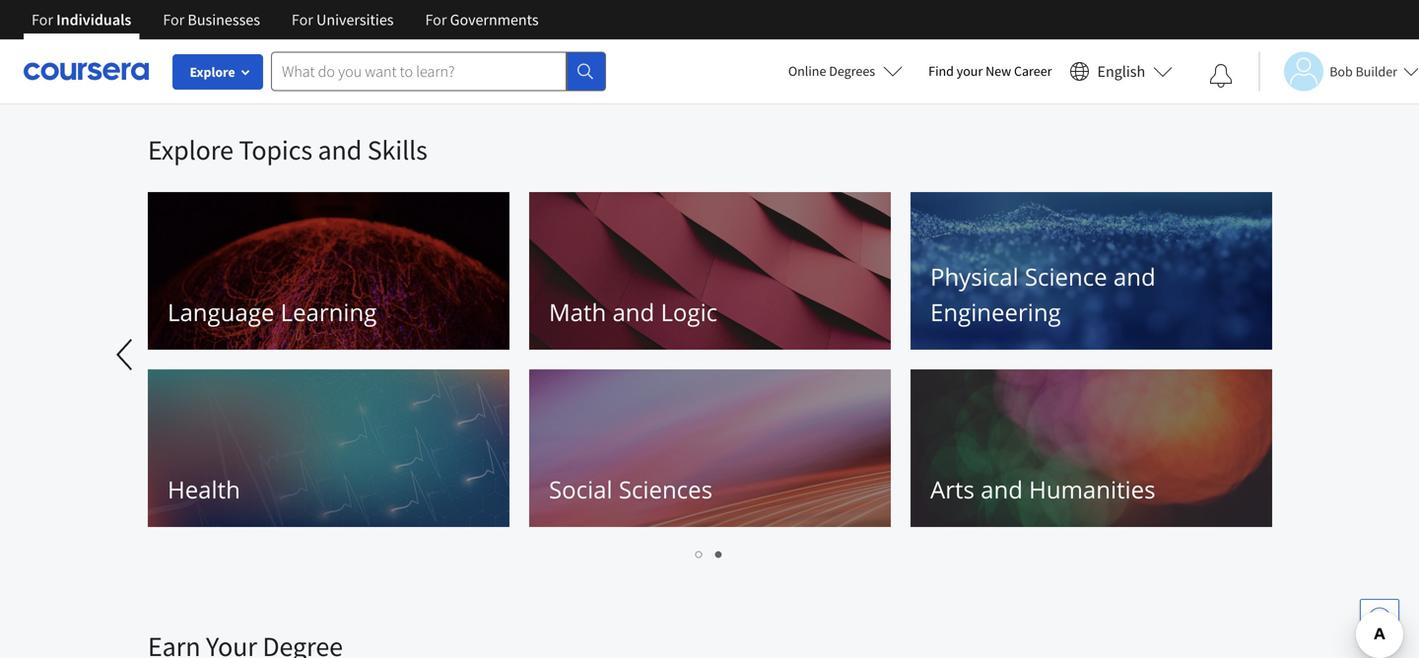 Task type: describe. For each thing, give the bounding box(es) containing it.
engineering
[[931, 296, 1062, 328]]

for individuals
[[32, 10, 131, 30]]

bob builder button
[[1259, 52, 1420, 91]]

1
[[696, 544, 704, 563]]

find
[[929, 62, 954, 80]]

physical science and engineering link
[[911, 192, 1273, 350]]

arts
[[931, 474, 975, 506]]

banner navigation
[[16, 0, 555, 39]]

health
[[168, 474, 240, 506]]

builder
[[1356, 63, 1398, 80]]

online
[[789, 62, 827, 80]]

for universities
[[292, 10, 394, 30]]

explore topics and skills
[[148, 133, 428, 167]]

for governments
[[425, 10, 539, 30]]

social sciences image
[[530, 370, 891, 528]]

for for universities
[[292, 10, 313, 30]]

science
[[1025, 261, 1108, 293]]

math
[[549, 296, 607, 328]]

2
[[716, 544, 724, 563]]

1 button
[[690, 542, 710, 565]]

explore topics and skills carousel element
[[0, 105, 1283, 570]]

social sciences link
[[530, 370, 891, 528]]

businesses
[[188, 10, 260, 30]]

and left "logic"
[[613, 296, 655, 328]]

online degrees
[[789, 62, 876, 80]]

math and logic
[[549, 296, 718, 328]]

What do you want to learn? text field
[[271, 52, 567, 91]]

previous slide image
[[103, 331, 150, 379]]

help center image
[[1369, 607, 1392, 631]]

explore for explore topics and skills
[[148, 133, 234, 167]]

language learning image
[[148, 192, 510, 350]]

and inside physical science and engineering
[[1114, 261, 1156, 293]]

physical science and engineering image
[[911, 192, 1273, 350]]

social sciences
[[549, 474, 713, 506]]

physical
[[931, 261, 1019, 293]]

for for governments
[[425, 10, 447, 30]]

and right arts at the right of the page
[[981, 474, 1023, 506]]

find your new career link
[[919, 59, 1062, 84]]

your
[[957, 62, 983, 80]]

language
[[168, 296, 274, 328]]

governments
[[450, 10, 539, 30]]

and left the skills
[[318, 133, 362, 167]]



Task type: vqa. For each thing, say whether or not it's contained in the screenshot.
Arts and Humanities
yes



Task type: locate. For each thing, give the bounding box(es) containing it.
None search field
[[271, 52, 606, 91]]

2 button
[[710, 542, 730, 565]]

physical science and engineering
[[931, 261, 1156, 328]]

individuals
[[56, 10, 131, 30]]

new
[[986, 62, 1012, 80]]

2 for from the left
[[163, 10, 185, 30]]

health image
[[148, 370, 510, 528]]

1 vertical spatial explore
[[148, 133, 234, 167]]

show notifications image
[[1210, 64, 1234, 88]]

list
[[148, 542, 1272, 565]]

for left businesses
[[163, 10, 185, 30]]

language learning link
[[148, 192, 510, 350]]

for left the "universities"
[[292, 10, 313, 30]]

3 for from the left
[[292, 10, 313, 30]]

arts and humanities link
[[911, 370, 1273, 528]]

logic
[[661, 296, 718, 328]]

health link
[[148, 370, 510, 528]]

explore for explore
[[190, 63, 235, 81]]

1 for from the left
[[32, 10, 53, 30]]

learning
[[281, 296, 377, 328]]

for
[[32, 10, 53, 30], [163, 10, 185, 30], [292, 10, 313, 30], [425, 10, 447, 30]]

math and logic link
[[530, 192, 891, 350]]

for up what do you want to learn? text field
[[425, 10, 447, 30]]

list containing 1
[[148, 542, 1272, 565]]

list inside explore topics and skills carousel element
[[148, 542, 1272, 565]]

online degrees button
[[773, 49, 919, 93]]

and right science
[[1114, 261, 1156, 293]]

explore button
[[173, 54, 263, 90]]

bob
[[1330, 63, 1354, 80]]

arts and humanities
[[931, 474, 1156, 506]]

explore inside dropdown button
[[190, 63, 235, 81]]

language learning
[[168, 296, 377, 328]]

english button
[[1062, 39, 1181, 104]]

explore down explore dropdown button on the left
[[148, 133, 234, 167]]

sciences
[[619, 474, 713, 506]]

degrees
[[829, 62, 876, 80]]

coursera image
[[24, 55, 149, 87]]

universities
[[317, 10, 394, 30]]

bob builder
[[1330, 63, 1398, 80]]

career
[[1015, 62, 1053, 80]]

social
[[549, 474, 613, 506]]

for left 'individuals' on the top left
[[32, 10, 53, 30]]

humanities
[[1030, 474, 1156, 506]]

math and logic image
[[530, 192, 891, 350]]

explore
[[190, 63, 235, 81], [148, 133, 234, 167]]

arts and humanities image
[[911, 370, 1273, 528]]

0 vertical spatial explore
[[190, 63, 235, 81]]

for for businesses
[[163, 10, 185, 30]]

for for individuals
[[32, 10, 53, 30]]

for businesses
[[163, 10, 260, 30]]

find your new career
[[929, 62, 1053, 80]]

4 for from the left
[[425, 10, 447, 30]]

skills
[[367, 133, 428, 167]]

explore down for businesses
[[190, 63, 235, 81]]

and
[[318, 133, 362, 167], [1114, 261, 1156, 293], [613, 296, 655, 328], [981, 474, 1023, 506]]

topics
[[239, 133, 313, 167]]

english
[[1098, 62, 1146, 81]]



